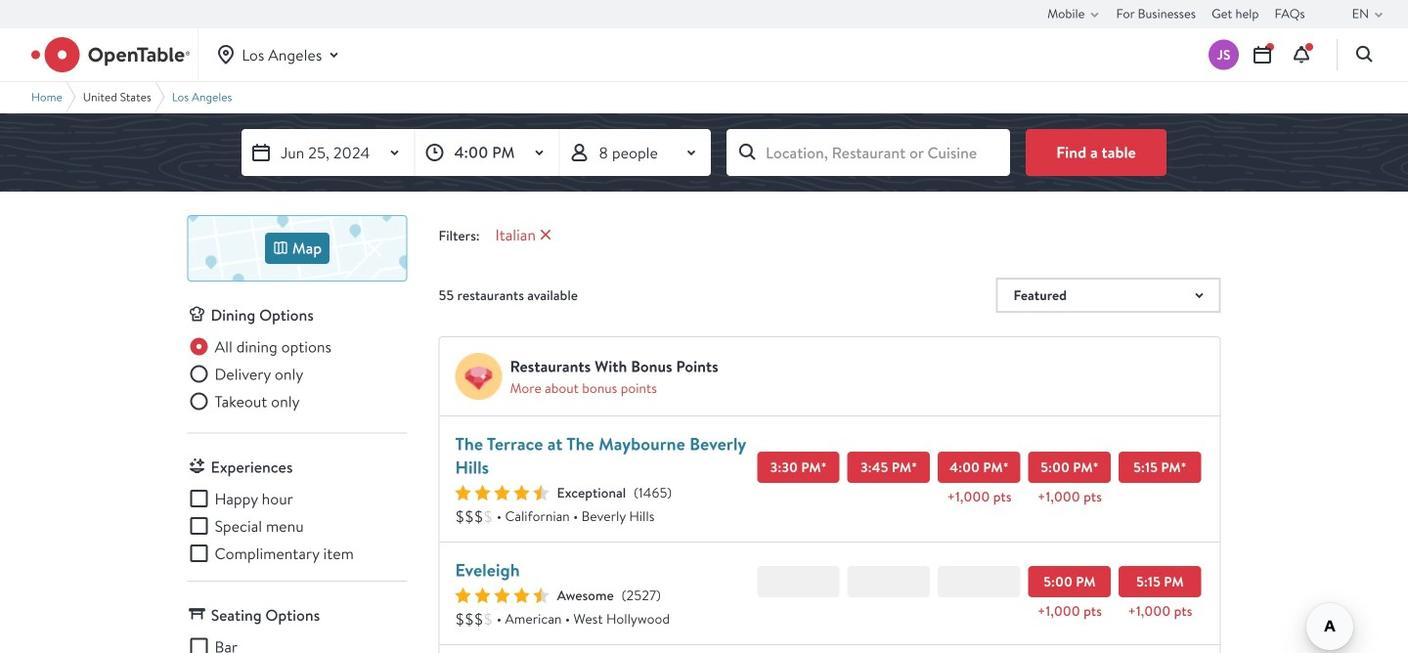 Task type: locate. For each thing, give the bounding box(es) containing it.
0 vertical spatial group
[[187, 335, 408, 417]]

4.5 stars image
[[455, 588, 549, 604]]

2 group from the top
[[187, 487, 408, 566]]

1 vertical spatial group
[[187, 487, 408, 566]]

None field
[[727, 129, 1011, 176]]

None radio
[[187, 363, 304, 386]]

group
[[187, 335, 408, 417], [187, 487, 408, 566]]

None radio
[[187, 335, 332, 359], [187, 390, 300, 413], [187, 335, 332, 359], [187, 390, 300, 413]]



Task type: describe. For each thing, give the bounding box(es) containing it.
Please input a Location, Restaurant or Cuisine field
[[727, 129, 1011, 176]]

opentable logo image
[[31, 37, 190, 72]]

4.6 stars image
[[455, 485, 549, 501]]

1 group from the top
[[187, 335, 408, 417]]

bonus point image
[[455, 353, 502, 400]]

none radio inside group
[[187, 363, 304, 386]]



Task type: vqa. For each thing, say whether or not it's contained in the screenshot.
1st group from the bottom of the page
yes



